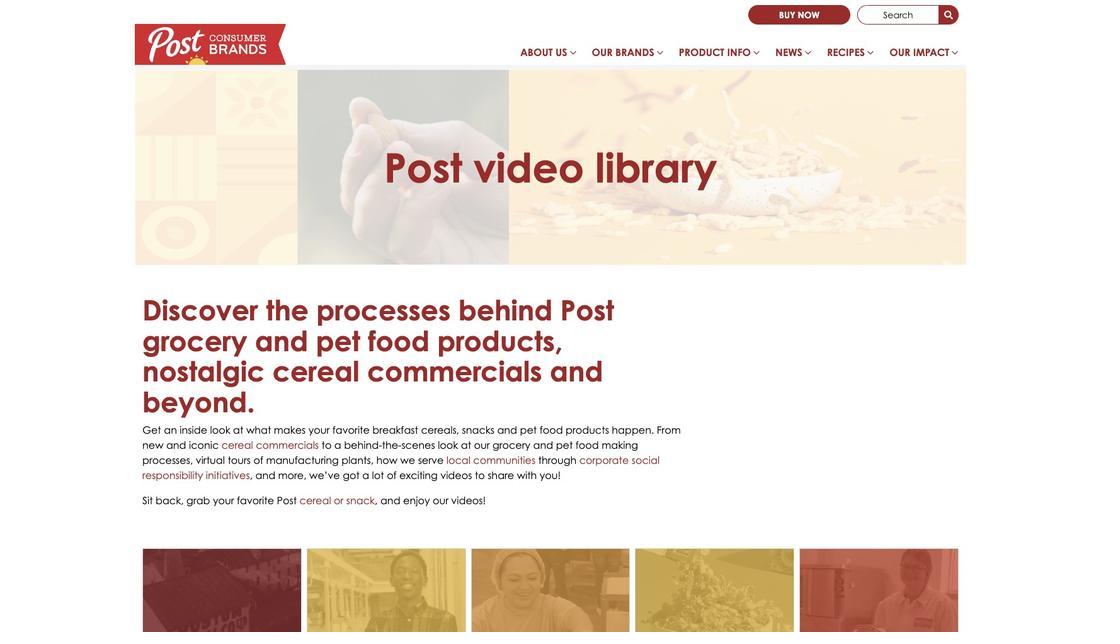 Task type: locate. For each thing, give the bounding box(es) containing it.
social
[[632, 454, 660, 467]]

0 vertical spatial cereal
[[273, 355, 360, 388]]

1 vertical spatial a
[[363, 470, 369, 482]]

grocery up beyond.
[[142, 324, 247, 358]]

0 horizontal spatial our
[[433, 495, 449, 507]]

0 vertical spatial food
[[368, 324, 430, 358]]

0 vertical spatial pet
[[316, 324, 361, 358]]

an
[[164, 424, 177, 437]]

pet up local communities through
[[520, 424, 537, 437]]

pet up through
[[556, 439, 573, 452]]

0 horizontal spatial look
[[210, 424, 230, 437]]

about
[[521, 46, 553, 59]]

1 horizontal spatial look
[[438, 439, 458, 452]]

1 vertical spatial to
[[475, 470, 485, 482]]

product info link
[[672, 40, 768, 70]]

1 vertical spatial cereal
[[222, 439, 253, 452]]

1 vertical spatial food
[[540, 424, 563, 437]]

your
[[309, 424, 330, 437], [213, 495, 234, 507]]

cereal
[[273, 355, 360, 388], [222, 439, 253, 452], [300, 495, 331, 507]]

pet inside the get an inside look at what makes your favorite breakfast cereals, snacks and pet food products happen. from new and iconic
[[520, 424, 537, 437]]

1 vertical spatial your
[[213, 495, 234, 507]]

0 vertical spatial a
[[335, 439, 341, 452]]

look
[[210, 424, 230, 437], [438, 439, 458, 452]]

processes,
[[142, 454, 193, 467]]

,
[[250, 470, 253, 482], [375, 495, 378, 507]]

a left the behind-
[[335, 439, 341, 452]]

buy now menu item
[[749, 5, 851, 25]]

commercials down the makes
[[256, 439, 319, 452]]

0 horizontal spatial favorite
[[237, 495, 274, 507]]

processes
[[317, 294, 451, 327]]

2 vertical spatial food
[[576, 439, 599, 452]]

1 horizontal spatial food
[[540, 424, 563, 437]]

, down lot
[[375, 495, 378, 507]]

virtual
[[196, 454, 225, 467]]

0 vertical spatial grocery
[[142, 324, 247, 358]]

of inside to a behind-the-scenes look at our grocery and pet food making processes, virtual tours of manufacturing plants, how we serve
[[254, 454, 263, 467]]

1 vertical spatial post
[[561, 294, 615, 327]]

look inside to a behind-the-scenes look at our grocery and pet food making processes, virtual tours of manufacturing plants, how we serve
[[438, 439, 458, 452]]

at
[[233, 424, 244, 437], [461, 439, 472, 452]]

0 vertical spatial favorite
[[333, 424, 370, 437]]

new
[[142, 439, 164, 452]]

1 horizontal spatial grocery
[[493, 439, 531, 452]]

2 our from the left
[[890, 46, 911, 59]]

our brands
[[592, 46, 655, 59]]

commercials
[[367, 355, 543, 388], [256, 439, 319, 452]]

1 horizontal spatial favorite
[[333, 424, 370, 437]]

us
[[556, 46, 568, 59]]

happen.
[[612, 424, 655, 437]]

our right enjoy
[[433, 495, 449, 507]]

1 vertical spatial grocery
[[493, 439, 531, 452]]

menu containing about us
[[513, 40, 967, 70]]

cereal or snack link
[[300, 495, 375, 507]]

to down local communities link
[[475, 470, 485, 482]]

our impact
[[890, 46, 950, 59]]

1 horizontal spatial to
[[475, 470, 485, 482]]

cereals,
[[421, 424, 460, 437]]

0 vertical spatial our
[[474, 439, 490, 452]]

news link
[[768, 40, 820, 70]]

0 vertical spatial look
[[210, 424, 230, 437]]

of down "cereal commercials" on the left bottom of the page
[[254, 454, 263, 467]]

2 vertical spatial pet
[[556, 439, 573, 452]]

1 vertical spatial at
[[461, 439, 472, 452]]

, down tours at the bottom of the page
[[250, 470, 253, 482]]

0 vertical spatial to
[[322, 439, 332, 452]]

0 horizontal spatial at
[[233, 424, 244, 437]]

now
[[798, 9, 820, 20]]

0 horizontal spatial food
[[368, 324, 430, 358]]

2 vertical spatial cereal
[[300, 495, 331, 507]]

sit back, grab your favorite post cereal or snack , and enjoy our videos!
[[142, 495, 486, 507]]

1 horizontal spatial at
[[461, 439, 472, 452]]

corporate social responsibility initiatives link
[[142, 454, 660, 482]]

0 horizontal spatial to
[[322, 439, 332, 452]]

brands
[[616, 46, 655, 59]]

2 vertical spatial post
[[277, 495, 297, 507]]

food inside the get an inside look at what makes your favorite breakfast cereals, snacks and pet food products happen. from new and iconic
[[540, 424, 563, 437]]

favorite down the initiatives
[[237, 495, 274, 507]]

favorite up the behind-
[[333, 424, 370, 437]]

corporate social responsibility initiatives
[[142, 454, 660, 482]]

plants,
[[342, 454, 374, 467]]

grocery up local communities through
[[493, 439, 531, 452]]

0 horizontal spatial post
[[277, 495, 297, 507]]

product info
[[679, 46, 751, 59]]

about us link
[[513, 40, 585, 70]]

0 horizontal spatial commercials
[[256, 439, 319, 452]]

0 horizontal spatial of
[[254, 454, 263, 467]]

get
[[142, 424, 161, 437]]

1 horizontal spatial commercials
[[367, 355, 543, 388]]

1 vertical spatial pet
[[520, 424, 537, 437]]

through
[[539, 454, 577, 467]]

at up the local
[[461, 439, 472, 452]]

post
[[384, 143, 463, 192], [561, 294, 615, 327], [277, 495, 297, 507]]

our down snacks
[[474, 439, 490, 452]]

pet right the
[[316, 324, 361, 358]]

our
[[474, 439, 490, 452], [433, 495, 449, 507]]

0 vertical spatial commercials
[[367, 355, 543, 388]]

snack
[[347, 495, 375, 507]]

pet
[[316, 324, 361, 358], [520, 424, 537, 437], [556, 439, 573, 452]]

0 horizontal spatial pet
[[316, 324, 361, 358]]

look up iconic
[[210, 424, 230, 437]]

of
[[254, 454, 263, 467], [387, 470, 397, 482]]

0 vertical spatial at
[[233, 424, 244, 437]]

1 vertical spatial of
[[387, 470, 397, 482]]

1 our from the left
[[592, 46, 613, 59]]

our left impact
[[890, 46, 911, 59]]

a
[[335, 439, 341, 452], [363, 470, 369, 482]]

commercials up cereals,
[[367, 355, 543, 388]]

what
[[246, 424, 271, 437]]

1 horizontal spatial pet
[[520, 424, 537, 437]]

get an inside look at what makes your favorite breakfast cereals, snacks and pet food products happen. from new and iconic
[[142, 424, 681, 452]]

1 vertical spatial look
[[438, 439, 458, 452]]

iconic
[[189, 439, 219, 452]]

your right the makes
[[309, 424, 330, 437]]

you!
[[540, 470, 561, 482]]

1 horizontal spatial of
[[387, 470, 397, 482]]

our left brands
[[592, 46, 613, 59]]

post consumer brands image
[[135, 24, 286, 65]]

1 horizontal spatial a
[[363, 470, 369, 482]]

1 horizontal spatial ,
[[375, 495, 378, 507]]

1 horizontal spatial your
[[309, 424, 330, 437]]

None search field
[[858, 5, 959, 25]]

grocery
[[142, 324, 247, 358], [493, 439, 531, 452]]

2 horizontal spatial pet
[[556, 439, 573, 452]]

1 horizontal spatial our
[[474, 439, 490, 452]]

1 vertical spatial ,
[[375, 495, 378, 507]]

or
[[334, 495, 344, 507]]

impact
[[914, 46, 950, 59]]

0 horizontal spatial ,
[[250, 470, 253, 482]]

of right lot
[[387, 470, 397, 482]]

recipes link
[[820, 40, 883, 70]]

about us
[[521, 46, 568, 59]]

to up manufacturing
[[322, 439, 332, 452]]

look down cereals,
[[438, 439, 458, 452]]

0 vertical spatial of
[[254, 454, 263, 467]]

1 horizontal spatial post
[[384, 143, 463, 192]]

0 horizontal spatial a
[[335, 439, 341, 452]]

0 horizontal spatial grocery
[[142, 324, 247, 358]]

your right the grab
[[213, 495, 234, 507]]

menu
[[513, 40, 967, 70]]

0 horizontal spatial our
[[592, 46, 613, 59]]

1 horizontal spatial our
[[890, 46, 911, 59]]

got
[[343, 470, 360, 482]]

grocery inside discover the processes behind post grocery and pet food products, nostalgic cereal commercials and beyond.
[[142, 324, 247, 358]]

a left lot
[[363, 470, 369, 482]]

2 horizontal spatial food
[[576, 439, 599, 452]]

snacks
[[462, 424, 495, 437]]

favorite
[[333, 424, 370, 437], [237, 495, 274, 507]]

0 vertical spatial post
[[384, 143, 463, 192]]

0 vertical spatial your
[[309, 424, 330, 437]]

0 vertical spatial ,
[[250, 470, 253, 482]]

2 horizontal spatial post
[[561, 294, 615, 327]]

food
[[368, 324, 430, 358], [540, 424, 563, 437], [576, 439, 599, 452]]

at left what
[[233, 424, 244, 437]]

food inside to a behind-the-scenes look at our grocery and pet food making processes, virtual tours of manufacturing plants, how we serve
[[576, 439, 599, 452]]



Task type: describe. For each thing, give the bounding box(es) containing it.
initiatives
[[206, 470, 250, 482]]

pet inside to a behind-the-scenes look at our grocery and pet food making processes, virtual tours of manufacturing plants, how we serve
[[556, 439, 573, 452]]

our for our impact
[[890, 46, 911, 59]]

1 vertical spatial favorite
[[237, 495, 274, 507]]

local
[[447, 454, 471, 467]]

enjoy
[[403, 495, 430, 507]]

nostalgic
[[142, 355, 265, 388]]

more,
[[278, 470, 307, 482]]

video
[[474, 143, 584, 192]]

manufacturing
[[266, 454, 339, 467]]

behind
[[459, 294, 553, 327]]

share
[[488, 470, 514, 482]]

communities
[[474, 454, 536, 467]]

library
[[596, 143, 717, 192]]

cereal commercials link
[[222, 439, 319, 452]]

the
[[266, 294, 309, 327]]

cereal commercials
[[222, 439, 319, 452]]

0 horizontal spatial your
[[213, 495, 234, 507]]

, and more, we've got a lot of exciting videos to share with you!
[[250, 470, 561, 482]]

our impact link
[[883, 40, 967, 70]]

favorite inside the get an inside look at what makes your favorite breakfast cereals, snacks and pet food products happen. from new and iconic
[[333, 424, 370, 437]]

we've
[[310, 470, 340, 482]]

making
[[602, 439, 638, 452]]

makes
[[274, 424, 306, 437]]

beyond.
[[142, 385, 255, 419]]

post video library
[[384, 143, 717, 192]]

look inside the get an inside look at what makes your favorite breakfast cereals, snacks and pet food products happen. from new and iconic
[[210, 424, 230, 437]]

local communities through
[[447, 454, 580, 467]]

food inside discover the processes behind post grocery and pet food products, nostalgic cereal commercials and beyond.
[[368, 324, 430, 358]]

product
[[679, 46, 725, 59]]

with
[[517, 470, 537, 482]]

to inside to a behind-the-scenes look at our grocery and pet food making processes, virtual tours of manufacturing plants, how we serve
[[322, 439, 332, 452]]

responsibility
[[142, 470, 203, 482]]

back,
[[156, 495, 184, 507]]

exciting
[[400, 470, 438, 482]]

videos
[[441, 470, 472, 482]]

buy now link
[[749, 5, 851, 25]]

post inside discover the processes behind post grocery and pet food products, nostalgic cereal commercials and beyond.
[[561, 294, 615, 327]]

discover
[[142, 294, 258, 327]]

news
[[776, 46, 803, 59]]

grab
[[187, 495, 210, 507]]

grocery inside to a behind-the-scenes look at our grocery and pet food making processes, virtual tours of manufacturing plants, how we serve
[[493, 439, 531, 452]]

at inside to a behind-the-scenes look at our grocery and pet food making processes, virtual tours of manufacturing plants, how we serve
[[461, 439, 472, 452]]

cheese puffs fall into a bowl next to a hand holding an almond image
[[135, 70, 967, 266]]

corporate
[[580, 454, 629, 467]]

a inside to a behind-the-scenes look at our grocery and pet food making processes, virtual tours of manufacturing plants, how we serve
[[335, 439, 341, 452]]

1 vertical spatial our
[[433, 495, 449, 507]]

videos!
[[452, 495, 486, 507]]

sit
[[142, 495, 153, 507]]

commercials inside discover the processes behind post grocery and pet food products, nostalgic cereal commercials and beyond.
[[367, 355, 543, 388]]

how
[[377, 454, 398, 467]]

products
[[566, 424, 609, 437]]

we
[[401, 454, 416, 467]]

info
[[728, 46, 751, 59]]

lot
[[372, 470, 384, 482]]

tours
[[228, 454, 251, 467]]

your inside the get an inside look at what makes your favorite breakfast cereals, snacks and pet food products happen. from new and iconic
[[309, 424, 330, 437]]

recipes
[[828, 46, 866, 59]]

search image
[[945, 11, 954, 20]]

behind-
[[344, 439, 382, 452]]

at inside the get an inside look at what makes your favorite breakfast cereals, snacks and pet food products happen. from new and iconic
[[233, 424, 244, 437]]

inside
[[180, 424, 207, 437]]

1 vertical spatial commercials
[[256, 439, 319, 452]]

from
[[657, 424, 681, 437]]

and inside to a behind-the-scenes look at our grocery and pet food making processes, virtual tours of manufacturing plants, how we serve
[[534, 439, 554, 452]]

discover the processes behind post grocery and pet food products, nostalgic cereal commercials and beyond.
[[142, 294, 615, 419]]

cereal inside discover the processes behind post grocery and pet food products, nostalgic cereal commercials and beyond.
[[273, 355, 360, 388]]

products,
[[438, 324, 563, 358]]

pet inside discover the processes behind post grocery and pet food products, nostalgic cereal commercials and beyond.
[[316, 324, 361, 358]]

our inside to a behind-the-scenes look at our grocery and pet food making processes, virtual tours of manufacturing plants, how we serve
[[474, 439, 490, 452]]

scenes
[[402, 439, 435, 452]]

our for our brands
[[592, 46, 613, 59]]

breakfast
[[373, 424, 419, 437]]

serve
[[418, 454, 444, 467]]

buy now
[[780, 9, 820, 20]]

buy
[[780, 9, 796, 20]]

Search text field
[[858, 5, 940, 25]]

to a behind-the-scenes look at our grocery and pet food making processes, virtual tours of manufacturing plants, how we serve
[[142, 439, 638, 467]]

our brands link
[[585, 40, 672, 70]]

the-
[[382, 439, 402, 452]]

local communities link
[[447, 454, 536, 467]]



Task type: vqa. For each thing, say whether or not it's contained in the screenshot.
bowls
no



